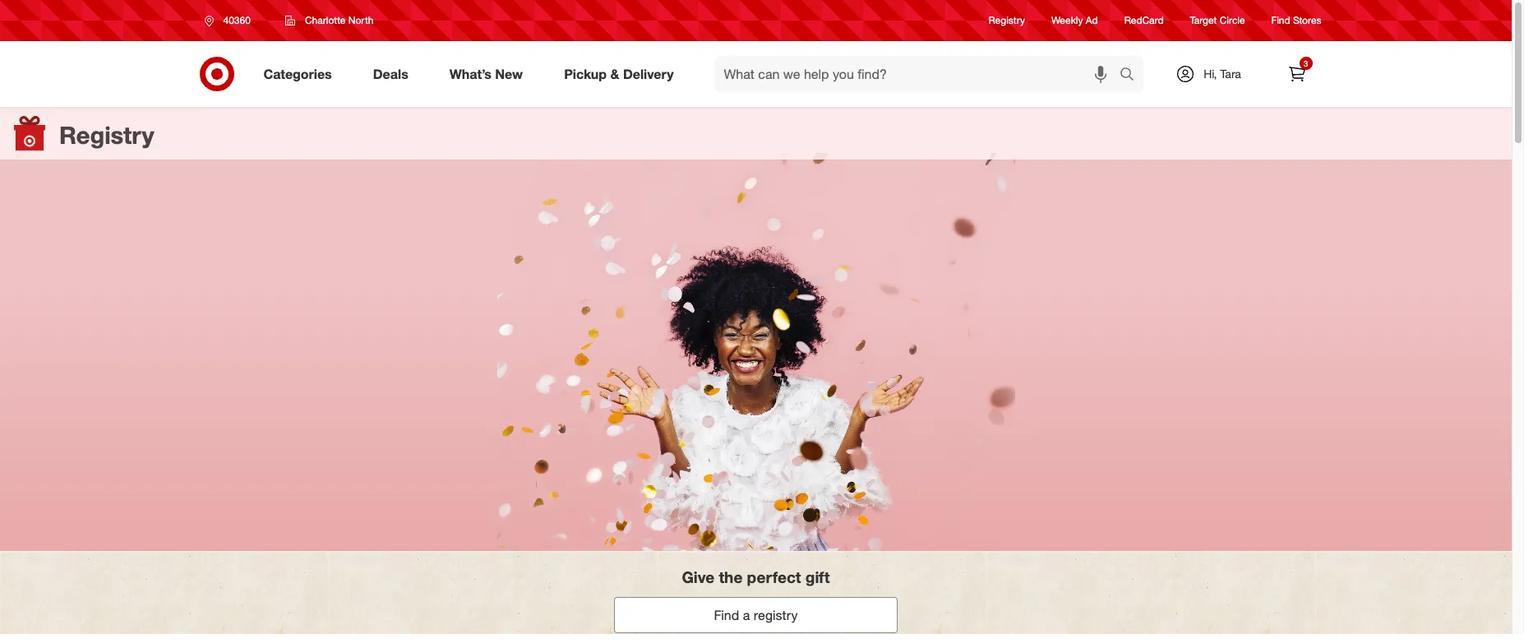 Task type: describe. For each thing, give the bounding box(es) containing it.
north
[[348, 14, 374, 26]]

perfect
[[747, 568, 801, 586]]

give the perfect gift
[[682, 568, 830, 586]]

weekly ad link
[[1052, 14, 1098, 28]]

the
[[719, 568, 743, 586]]

what's new link
[[436, 56, 544, 92]]

weekly
[[1052, 14, 1083, 27]]

charlotte north button
[[275, 6, 384, 35]]

categories
[[264, 65, 332, 82]]

circle
[[1220, 14, 1246, 27]]

ad
[[1086, 14, 1098, 27]]

pickup & delivery
[[564, 65, 674, 82]]

registry
[[754, 607, 798, 623]]

weekly ad
[[1052, 14, 1098, 27]]

&
[[611, 65, 620, 82]]

redcard link
[[1125, 14, 1164, 28]]

find for find stores
[[1272, 14, 1291, 27]]

redcard
[[1125, 14, 1164, 27]]

registry link
[[989, 14, 1025, 28]]

find for find a registry
[[714, 607, 740, 623]]

search button
[[1112, 56, 1152, 95]]

deals
[[373, 65, 408, 82]]

find a registry button
[[614, 597, 898, 633]]

pickup
[[564, 65, 607, 82]]



Task type: locate. For each thing, give the bounding box(es) containing it.
a
[[743, 607, 750, 623]]

0 horizontal spatial registry
[[59, 120, 154, 150]]

search
[[1112, 67, 1152, 84]]

0 vertical spatial find
[[1272, 14, 1291, 27]]

charlotte north
[[305, 14, 374, 26]]

3
[[1304, 58, 1309, 68]]

3 link
[[1279, 56, 1315, 92]]

1 vertical spatial find
[[714, 607, 740, 623]]

find stores link
[[1272, 14, 1322, 28]]

0 vertical spatial registry
[[989, 14, 1025, 27]]

find a registry
[[714, 607, 798, 623]]

hi,
[[1204, 67, 1217, 81]]

charlotte
[[305, 14, 346, 26]]

find left "stores"
[[1272, 14, 1291, 27]]

target circle link
[[1190, 14, 1246, 28]]

what's new
[[450, 65, 523, 82]]

find left a
[[714, 607, 740, 623]]

find
[[1272, 14, 1291, 27], [714, 607, 740, 623]]

gift
[[806, 568, 830, 586]]

hi, tara
[[1204, 67, 1242, 81]]

1 horizontal spatial registry
[[989, 14, 1025, 27]]

40360 button
[[194, 6, 268, 35]]

registry
[[989, 14, 1025, 27], [59, 120, 154, 150]]

find inside button
[[714, 607, 740, 623]]

find stores
[[1272, 14, 1322, 27]]

What can we help you find? suggestions appear below search field
[[714, 56, 1124, 92]]

give
[[682, 568, 715, 586]]

tara
[[1221, 67, 1242, 81]]

pickup & delivery link
[[550, 56, 695, 92]]

new
[[495, 65, 523, 82]]

target circle
[[1190, 14, 1246, 27]]

what's
[[450, 65, 492, 82]]

40360
[[223, 14, 251, 26]]

1 horizontal spatial find
[[1272, 14, 1291, 27]]

delivery
[[623, 65, 674, 82]]

stores
[[1294, 14, 1322, 27]]

0 horizontal spatial find
[[714, 607, 740, 623]]

categories link
[[250, 56, 353, 92]]

target
[[1190, 14, 1217, 27]]

deals link
[[359, 56, 429, 92]]

1 vertical spatial registry
[[59, 120, 154, 150]]



Task type: vqa. For each thing, say whether or not it's contained in the screenshot.
earn inside the "program" means the Target Mastercard 1% and 2% reward program "eligible purchase" is defined in the "Earning 1% and 2% rewards toward a Target GiftCard" section below "reward" means the reward(s) you earn under the program by making eligible purchases "RedCard" means your Target Mastercard credit card "Target GiftCard" means the gift card issued when you redeem rewards. "Target GiftCard" includes both physical Target GiftCards and Target eGiftCards. "we", "us" and "our" mean Target Corporation "you" and "your" mean the person or people responsible for the RedCard
no



